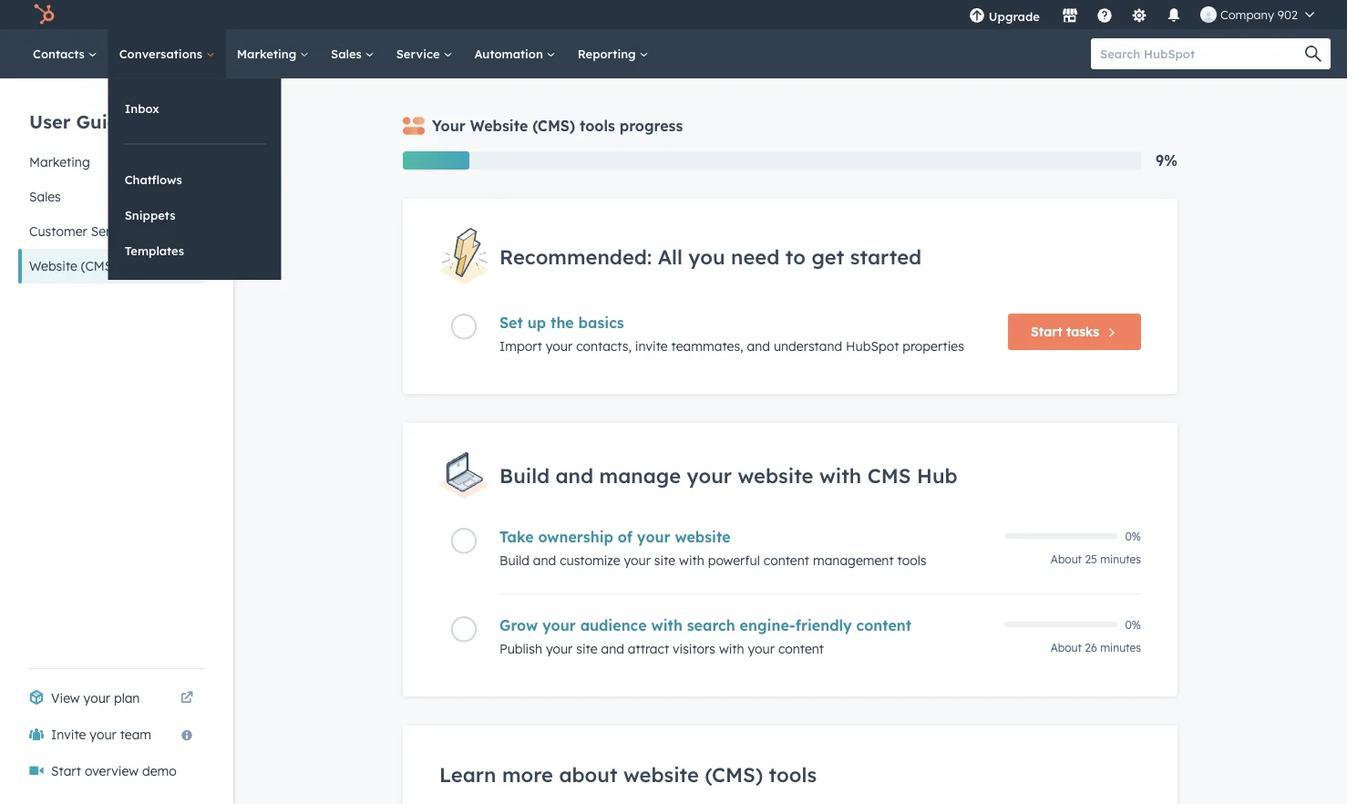 Task type: locate. For each thing, give the bounding box(es) containing it.
2 build from the top
[[500, 553, 530, 569]]

marketplaces button
[[1051, 0, 1090, 29]]

about left 25
[[1051, 553, 1082, 566]]

0 vertical spatial website
[[738, 463, 814, 488]]

sales up customer
[[29, 189, 61, 205]]

your
[[546, 339, 573, 354], [687, 463, 732, 488], [637, 528, 671, 546], [624, 553, 651, 569], [543, 616, 576, 635], [546, 641, 573, 657], [748, 641, 775, 657], [84, 690, 110, 706], [90, 727, 117, 743]]

team
[[120, 727, 151, 743]]

chatflows link
[[108, 162, 282, 197]]

your inside button
[[90, 727, 117, 743]]

your right of
[[637, 528, 671, 546]]

2 vertical spatial tools
[[769, 762, 817, 787]]

your website (cms) tools progress
[[432, 117, 683, 135]]

1 vertical spatial start
[[51, 763, 81, 779]]

1 vertical spatial 0%
[[1126, 618, 1142, 631]]

contacts,
[[576, 339, 632, 354]]

2 0% from the top
[[1126, 618, 1142, 631]]

service down sales button
[[91, 223, 135, 239]]

set
[[500, 314, 523, 332]]

upgrade image
[[969, 8, 986, 25]]

minutes for grow your audience with search engine-friendly content
[[1101, 641, 1142, 655]]

1 vertical spatial about
[[1051, 641, 1082, 655]]

settings image
[[1132, 8, 1148, 25]]

automation link
[[464, 29, 567, 78]]

sales button
[[18, 180, 204, 214]]

about left 26
[[1051, 641, 1082, 655]]

with down grow your audience with search engine-friendly content button
[[719, 641, 745, 657]]

content right friendly
[[857, 616, 912, 635]]

website
[[738, 463, 814, 488], [675, 528, 731, 546], [624, 762, 699, 787]]

templates link
[[108, 233, 282, 268]]

attract
[[628, 641, 669, 657]]

1 vertical spatial build
[[500, 553, 530, 569]]

0 vertical spatial about
[[1051, 553, 1082, 566]]

import
[[500, 339, 542, 354]]

0 horizontal spatial tools
[[580, 117, 615, 135]]

website up take ownership of your website button
[[738, 463, 814, 488]]

site left powerful
[[655, 553, 676, 569]]

content
[[764, 553, 810, 569], [857, 616, 912, 635], [779, 641, 824, 657]]

and down take
[[533, 553, 556, 569]]

website right your
[[470, 117, 528, 135]]

site inside grow your audience with search engine-friendly content publish your site and attract visitors with your content
[[577, 641, 598, 657]]

your website (cms) tools progress progress bar
[[403, 151, 470, 170]]

learn more about website (cms) tools
[[440, 762, 817, 787]]

0 vertical spatial site
[[655, 553, 676, 569]]

visitors
[[673, 641, 716, 657]]

website (cms) button
[[18, 249, 204, 284]]

content down take ownership of your website button
[[764, 553, 810, 569]]

content down friendly
[[779, 641, 824, 657]]

Search HubSpot search field
[[1092, 38, 1315, 69]]

website for of
[[675, 528, 731, 546]]

0% up about 26 minutes
[[1126, 618, 1142, 631]]

0 vertical spatial service
[[396, 46, 444, 61]]

take ownership of your website build and customize your site with powerful content management tools
[[500, 528, 927, 569]]

1 horizontal spatial marketing
[[237, 46, 300, 61]]

2 horizontal spatial (cms)
[[705, 762, 763, 787]]

1 horizontal spatial start
[[1031, 324, 1063, 340]]

all
[[658, 244, 683, 269]]

1 vertical spatial service
[[91, 223, 135, 239]]

view your plan link
[[18, 680, 204, 717]]

with left cms
[[820, 463, 862, 488]]

0 horizontal spatial service
[[91, 223, 135, 239]]

your down the on the left of page
[[546, 339, 573, 354]]

1 vertical spatial site
[[577, 641, 598, 657]]

view your plan
[[51, 690, 140, 706]]

1 vertical spatial sales
[[29, 189, 61, 205]]

and down audience
[[601, 641, 625, 657]]

1 horizontal spatial tools
[[769, 762, 817, 787]]

0 vertical spatial 0%
[[1126, 529, 1142, 543]]

0% up 'about 25 minutes'
[[1126, 529, 1142, 543]]

sales inside sales button
[[29, 189, 61, 205]]

website down customer
[[29, 258, 77, 274]]

engine-
[[740, 616, 796, 635]]

2 about from the top
[[1051, 641, 1082, 655]]

customer service button
[[18, 214, 204, 249]]

1 minutes from the top
[[1101, 553, 1142, 566]]

reporting link
[[567, 29, 660, 78]]

and
[[747, 339, 771, 354], [556, 463, 594, 488], [533, 553, 556, 569], [601, 641, 625, 657]]

build up take
[[500, 463, 550, 488]]

grow your audience with search engine-friendly content button
[[500, 616, 994, 635]]

start
[[1031, 324, 1063, 340], [51, 763, 81, 779]]

notifications image
[[1166, 8, 1183, 25]]

invite
[[635, 339, 668, 354]]

and inside grow your audience with search engine-friendly content publish your site and attract visitors with your content
[[601, 641, 625, 657]]

service link
[[385, 29, 464, 78]]

minutes right 25
[[1101, 553, 1142, 566]]

website inside take ownership of your website build and customize your site with powerful content management tools
[[675, 528, 731, 546]]

cms
[[868, 463, 912, 488]]

0 horizontal spatial (cms)
[[81, 258, 117, 274]]

to
[[786, 244, 806, 269]]

0% for take ownership of your website
[[1126, 529, 1142, 543]]

0 vertical spatial minutes
[[1101, 553, 1142, 566]]

hubspot link
[[22, 4, 68, 26]]

0 vertical spatial start
[[1031, 324, 1063, 340]]

invite your team
[[51, 727, 151, 743]]

0 horizontal spatial marketing
[[29, 154, 90, 170]]

marketing left sales link
[[237, 46, 300, 61]]

1 0% from the top
[[1126, 529, 1142, 543]]

build down take
[[500, 553, 530, 569]]

conversations menu
[[108, 78, 282, 280]]

1 about from the top
[[1051, 553, 1082, 566]]

0%
[[1126, 529, 1142, 543], [1126, 618, 1142, 631]]

marketing inside button
[[29, 154, 90, 170]]

marketing down user at the top left
[[29, 154, 90, 170]]

1 horizontal spatial sales
[[331, 46, 365, 61]]

website
[[470, 117, 528, 135], [29, 258, 77, 274]]

(cms) inside 'button'
[[81, 258, 117, 274]]

your left team
[[90, 727, 117, 743]]

learn
[[440, 762, 497, 787]]

1 vertical spatial website
[[29, 258, 77, 274]]

1 vertical spatial tools
[[898, 553, 927, 569]]

2 vertical spatial (cms)
[[705, 762, 763, 787]]

about for take ownership of your website
[[1051, 553, 1082, 566]]

1 horizontal spatial service
[[396, 46, 444, 61]]

hubspot
[[846, 339, 899, 354]]

link opens in a new window image
[[181, 688, 193, 709]]

1 vertical spatial website
[[675, 528, 731, 546]]

user guide views element
[[18, 78, 204, 284]]

mateo roberts image
[[1201, 6, 1217, 23]]

conversations link
[[108, 29, 226, 78]]

2 minutes from the top
[[1101, 641, 1142, 655]]

start for start tasks
[[1031, 324, 1063, 340]]

0 horizontal spatial site
[[577, 641, 598, 657]]

service right sales link
[[396, 46, 444, 61]]

start for start overview demo
[[51, 763, 81, 779]]

start inside button
[[1031, 324, 1063, 340]]

0 vertical spatial sales
[[331, 46, 365, 61]]

set up the basics button
[[500, 314, 994, 332]]

grow your audience with search engine-friendly content publish your site and attract visitors with your content
[[500, 616, 912, 657]]

settings link
[[1121, 0, 1159, 29]]

and inside take ownership of your website build and customize your site with powerful content management tools
[[533, 553, 556, 569]]

your
[[432, 117, 466, 135]]

chatflows
[[125, 172, 182, 187]]

build inside take ownership of your website build and customize your site with powerful content management tools
[[500, 553, 530, 569]]

minutes right 26
[[1101, 641, 1142, 655]]

you
[[689, 244, 725, 269]]

0 vertical spatial tools
[[580, 117, 615, 135]]

user guide
[[29, 110, 130, 133]]

website right the about
[[624, 762, 699, 787]]

your down of
[[624, 553, 651, 569]]

site
[[655, 553, 676, 569], [577, 641, 598, 657]]

1 vertical spatial marketing
[[29, 154, 90, 170]]

1 vertical spatial content
[[857, 616, 912, 635]]

menu
[[958, 0, 1326, 36]]

26
[[1085, 641, 1098, 655]]

customize
[[560, 553, 621, 569]]

1 horizontal spatial (cms)
[[533, 117, 575, 135]]

minutes for take ownership of your website
[[1101, 553, 1142, 566]]

sales right "marketing" link on the left top of the page
[[331, 46, 365, 61]]

0 horizontal spatial website
[[29, 258, 77, 274]]

service
[[396, 46, 444, 61], [91, 223, 135, 239]]

1 vertical spatial (cms)
[[81, 258, 117, 274]]

0 horizontal spatial start
[[51, 763, 81, 779]]

marketplaces image
[[1062, 8, 1079, 25]]

guide
[[76, 110, 130, 133]]

build
[[500, 463, 550, 488], [500, 553, 530, 569]]

company 902 button
[[1190, 0, 1326, 29]]

902
[[1278, 7, 1299, 22]]

1 horizontal spatial website
[[470, 117, 528, 135]]

with left powerful
[[679, 553, 705, 569]]

website up powerful
[[675, 528, 731, 546]]

0 vertical spatial build
[[500, 463, 550, 488]]

about
[[1051, 553, 1082, 566], [1051, 641, 1082, 655]]

0 vertical spatial content
[[764, 553, 810, 569]]

your right "manage"
[[687, 463, 732, 488]]

0 horizontal spatial sales
[[29, 189, 61, 205]]

1 vertical spatial minutes
[[1101, 641, 1142, 655]]

about 26 minutes
[[1051, 641, 1142, 655]]

and down set up the basics "button"
[[747, 339, 771, 354]]

start down invite
[[51, 763, 81, 779]]

friendly
[[796, 616, 852, 635]]

site down audience
[[577, 641, 598, 657]]

2 horizontal spatial tools
[[898, 553, 927, 569]]

search
[[687, 616, 736, 635]]

start left tasks
[[1031, 324, 1063, 340]]

1 horizontal spatial site
[[655, 553, 676, 569]]

publish
[[500, 641, 543, 657]]

automation
[[475, 46, 547, 61]]



Task type: vqa. For each thing, say whether or not it's contained in the screenshot.
the Terry Turtle icon
no



Task type: describe. For each thing, give the bounding box(es) containing it.
25
[[1086, 553, 1098, 566]]

contacts link
[[22, 29, 108, 78]]

manage
[[600, 463, 681, 488]]

about for grow your audience with search engine-friendly content
[[1051, 641, 1082, 655]]

understand
[[774, 339, 843, 354]]

need
[[731, 244, 780, 269]]

website (cms)
[[29, 258, 117, 274]]

and up ownership
[[556, 463, 594, 488]]

plan
[[114, 690, 140, 706]]

get
[[812, 244, 845, 269]]

your right grow
[[543, 616, 576, 635]]

hubspot image
[[33, 4, 55, 26]]

tasks
[[1067, 324, 1100, 340]]

1 build from the top
[[500, 463, 550, 488]]

properties
[[903, 339, 965, 354]]

started
[[851, 244, 922, 269]]

basics
[[579, 314, 624, 332]]

invite
[[51, 727, 86, 743]]

0 vertical spatial (cms)
[[533, 117, 575, 135]]

progress
[[620, 117, 683, 135]]

menu containing company 902
[[958, 0, 1326, 36]]

0% for grow your audience with search engine-friendly content
[[1126, 618, 1142, 631]]

marketing button
[[18, 145, 204, 180]]

search image
[[1306, 46, 1322, 62]]

grow
[[500, 616, 538, 635]]

your down engine-
[[748, 641, 775, 657]]

0 vertical spatial website
[[470, 117, 528, 135]]

content inside take ownership of your website build and customize your site with powerful content management tools
[[764, 553, 810, 569]]

upgrade
[[989, 9, 1040, 24]]

search button
[[1297, 38, 1331, 69]]

help image
[[1097, 8, 1113, 25]]

2 vertical spatial content
[[779, 641, 824, 657]]

of
[[618, 528, 633, 546]]

up
[[528, 314, 546, 332]]

overview
[[85, 763, 139, 779]]

hub
[[917, 463, 958, 488]]

inbox link
[[108, 91, 282, 126]]

customer service
[[29, 223, 135, 239]]

recommended:
[[500, 244, 652, 269]]

powerful
[[708, 553, 760, 569]]

build and manage your website with cms hub
[[500, 463, 958, 488]]

site inside take ownership of your website build and customize your site with powerful content management tools
[[655, 553, 676, 569]]

service inside button
[[91, 223, 135, 239]]

marketing link
[[226, 29, 320, 78]]

company
[[1221, 7, 1275, 22]]

your right publish
[[546, 641, 573, 657]]

9%
[[1156, 151, 1178, 170]]

snippets link
[[108, 198, 282, 233]]

your inside set up the basics import your contacts, invite teammates, and understand hubspot properties
[[546, 339, 573, 354]]

recommended: all you need to get started
[[500, 244, 922, 269]]

website for manage
[[738, 463, 814, 488]]

templates
[[125, 243, 184, 258]]

more
[[502, 762, 553, 787]]

start tasks
[[1031, 324, 1100, 340]]

with inside take ownership of your website build and customize your site with powerful content management tools
[[679, 553, 705, 569]]

the
[[551, 314, 574, 332]]

inbox
[[125, 101, 159, 116]]

management
[[813, 553, 894, 569]]

start overview demo
[[51, 763, 177, 779]]

take
[[500, 528, 534, 546]]

view
[[51, 690, 80, 706]]

your left plan
[[84, 690, 110, 706]]

ownership
[[539, 528, 614, 546]]

0 vertical spatial marketing
[[237, 46, 300, 61]]

link opens in a new window image
[[181, 692, 193, 705]]

start overview demo link
[[18, 753, 204, 790]]

conversations
[[119, 46, 206, 61]]

customer
[[29, 223, 87, 239]]

snippets
[[125, 207, 176, 223]]

notifications button
[[1159, 0, 1190, 29]]

set up the basics import your contacts, invite teammates, and understand hubspot properties
[[500, 314, 965, 354]]

invite your team button
[[18, 717, 204, 753]]

sales inside sales link
[[331, 46, 365, 61]]

with up attract
[[652, 616, 683, 635]]

contacts
[[33, 46, 88, 61]]

and inside set up the basics import your contacts, invite teammates, and understand hubspot properties
[[747, 339, 771, 354]]

demo
[[142, 763, 177, 779]]

reporting
[[578, 46, 640, 61]]

help button
[[1090, 0, 1121, 29]]

2 vertical spatial website
[[624, 762, 699, 787]]

teammates,
[[672, 339, 744, 354]]

start tasks button
[[1009, 314, 1142, 350]]

sales link
[[320, 29, 385, 78]]

website inside 'button'
[[29, 258, 77, 274]]

user
[[29, 110, 71, 133]]

audience
[[581, 616, 647, 635]]

about 25 minutes
[[1051, 553, 1142, 566]]

company 902
[[1221, 7, 1299, 22]]

tools inside take ownership of your website build and customize your site with powerful content management tools
[[898, 553, 927, 569]]

about
[[559, 762, 618, 787]]



